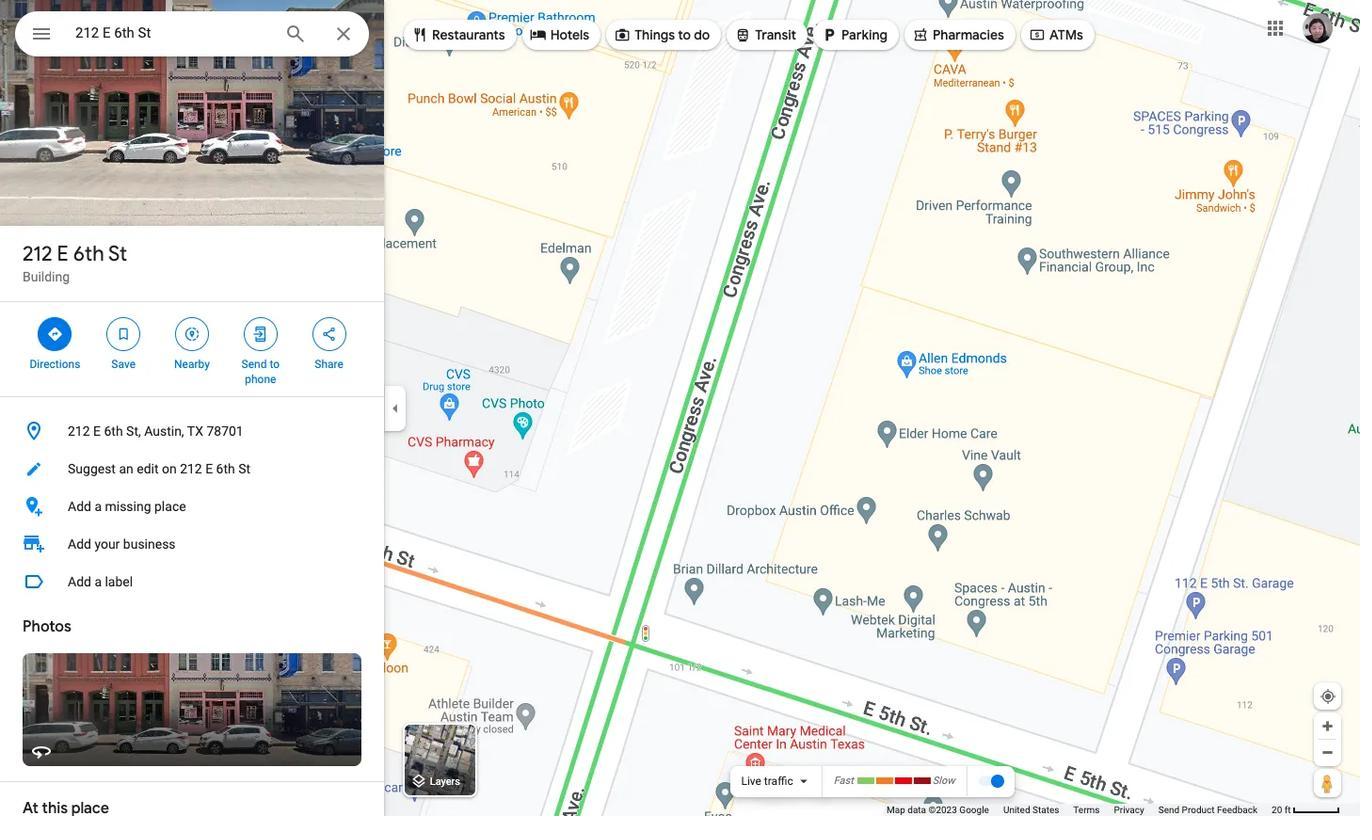 Task type: vqa. For each thing, say whether or not it's contained in the screenshot.
Ranked based on price and convenience
no



Task type: describe. For each thing, give the bounding box(es) containing it.

[[1029, 24, 1046, 45]]

none field inside 212 e 6th st field
[[75, 22, 269, 44]]

e for st
[[57, 241, 68, 267]]

save
[[111, 358, 136, 371]]

add a missing place button
[[0, 488, 384, 525]]

map data ©2023 google
[[887, 805, 989, 815]]

show street view coverage image
[[1314, 769, 1341, 797]]

product
[[1182, 805, 1215, 815]]


[[184, 324, 200, 344]]

place
[[154, 499, 186, 514]]

212 e 6th st building
[[23, 241, 127, 284]]

212 e 6th st main content
[[0, 0, 384, 816]]

nearby
[[174, 358, 210, 371]]

actions for 212 e 6th st region
[[0, 302, 384, 396]]

united
[[1003, 805, 1030, 815]]

to inside  things to do
[[678, 26, 691, 43]]

suggest
[[68, 461, 116, 476]]

ft
[[1285, 805, 1291, 815]]

atms
[[1049, 26, 1083, 43]]

phone
[[245, 373, 276, 386]]

212 e 6th st, austin, tx 78701
[[68, 424, 244, 439]]

st inside suggest an edit on 212 e 6th st button
[[238, 461, 250, 476]]

building
[[23, 269, 70, 284]]

212 e 6th st, austin, tx 78701 button
[[0, 412, 384, 450]]

e for st,
[[93, 424, 101, 439]]

78701
[[207, 424, 244, 439]]


[[46, 324, 63, 344]]

an
[[119, 461, 133, 476]]

live traffic
[[741, 775, 793, 788]]

send product feedback button
[[1158, 804, 1258, 816]]

feedback
[[1217, 805, 1258, 815]]

live traffic option
[[741, 775, 793, 788]]

on
[[162, 461, 177, 476]]

 hotels
[[530, 24, 589, 45]]

 things to do
[[614, 24, 710, 45]]

2 horizontal spatial e
[[205, 461, 213, 476]]

to inside send to phone
[[270, 358, 280, 371]]

data
[[908, 805, 926, 815]]

2 vertical spatial 6th
[[216, 461, 235, 476]]

collapse side panel image
[[385, 398, 406, 418]]

fast
[[834, 775, 854, 787]]


[[321, 324, 338, 344]]

st inside 212 e 6th st building
[[108, 241, 127, 267]]

zoom out image
[[1321, 745, 1335, 760]]


[[115, 324, 132, 344]]

212 for st
[[23, 241, 52, 267]]


[[530, 24, 547, 45]]

©2023
[[929, 805, 957, 815]]

st,
[[126, 424, 141, 439]]

hotels
[[550, 26, 589, 43]]

20
[[1272, 805, 1282, 815]]

label
[[105, 574, 133, 589]]

6th for st
[[73, 241, 104, 267]]


[[614, 24, 631, 45]]

212 inside suggest an edit on 212 e 6th st button
[[180, 461, 202, 476]]

photos
[[23, 617, 71, 636]]

suggest an edit on 212 e 6th st
[[68, 461, 250, 476]]

layers
[[430, 776, 460, 788]]

business
[[123, 537, 176, 552]]

united states
[[1003, 805, 1059, 815]]



Task type: locate. For each thing, give the bounding box(es) containing it.
0 vertical spatial 212
[[23, 241, 52, 267]]

2 vertical spatial e
[[205, 461, 213, 476]]

0 vertical spatial a
[[94, 499, 102, 514]]

1 vertical spatial e
[[93, 424, 101, 439]]

6th inside 212 e 6th st building
[[73, 241, 104, 267]]

1 vertical spatial 212
[[68, 424, 90, 439]]

a inside button
[[94, 499, 102, 514]]

add for add a label
[[68, 574, 91, 589]]

send inside send to phone
[[241, 358, 267, 371]]


[[912, 24, 929, 45]]

google maps element
[[0, 0, 1360, 816]]

212 up building
[[23, 241, 52, 267]]

add down suggest
[[68, 499, 91, 514]]

pharmacies
[[933, 26, 1004, 43]]

2 a from the top
[[94, 574, 102, 589]]

footer inside google maps element
[[887, 804, 1272, 816]]

send left 'product'
[[1158, 805, 1180, 815]]

212 E 6th St field
[[15, 11, 369, 56]]

to up phone
[[270, 358, 280, 371]]


[[252, 324, 269, 344]]

add left your
[[68, 537, 91, 552]]

slow
[[933, 775, 955, 787]]

add for add a missing place
[[68, 499, 91, 514]]

google account: michele murakami  
(michele.murakami@adept.ai) image
[[1303, 13, 1333, 43]]

1 horizontal spatial e
[[93, 424, 101, 439]]

restaurants
[[432, 26, 505, 43]]

suggest an edit on 212 e 6th st button
[[0, 450, 384, 488]]

1 vertical spatial 6th
[[104, 424, 123, 439]]

add a missing place
[[68, 499, 186, 514]]

None field
[[75, 22, 269, 44]]

0 vertical spatial e
[[57, 241, 68, 267]]

2 vertical spatial add
[[68, 574, 91, 589]]

 search field
[[15, 11, 369, 60]]

1 horizontal spatial 212
[[68, 424, 90, 439]]

1 vertical spatial send
[[1158, 805, 1180, 815]]

add left label
[[68, 574, 91, 589]]

to
[[678, 26, 691, 43], [270, 358, 280, 371]]

2 vertical spatial 212
[[180, 461, 202, 476]]

st down 78701
[[238, 461, 250, 476]]

0 vertical spatial st
[[108, 241, 127, 267]]

a left missing
[[94, 499, 102, 514]]

live
[[741, 775, 761, 788]]

things
[[635, 26, 675, 43]]

terms button
[[1073, 804, 1100, 816]]

0 vertical spatial to
[[678, 26, 691, 43]]


[[734, 24, 751, 45]]

tx
[[187, 424, 203, 439]]

zoom in image
[[1321, 719, 1335, 733]]

united states button
[[1003, 804, 1059, 816]]

0 horizontal spatial 212
[[23, 241, 52, 267]]

edit
[[137, 461, 159, 476]]

map
[[887, 805, 905, 815]]

do
[[694, 26, 710, 43]]

1 vertical spatial st
[[238, 461, 250, 476]]

show your location image
[[1320, 688, 1337, 705]]

e
[[57, 241, 68, 267], [93, 424, 101, 439], [205, 461, 213, 476]]

 pharmacies
[[912, 24, 1004, 45]]

6th for st,
[[104, 424, 123, 439]]

a for missing
[[94, 499, 102, 514]]

share
[[315, 358, 343, 371]]

1 vertical spatial to
[[270, 358, 280, 371]]

footer containing map data ©2023 google
[[887, 804, 1272, 816]]

send to phone
[[241, 358, 280, 386]]

austin,
[[144, 424, 184, 439]]

privacy button
[[1114, 804, 1144, 816]]

add a label button
[[0, 563, 384, 601]]

1 a from the top
[[94, 499, 102, 514]]

212 inside 212 e 6th st building
[[23, 241, 52, 267]]

212
[[23, 241, 52, 267], [68, 424, 90, 439], [180, 461, 202, 476]]

1 horizontal spatial st
[[238, 461, 250, 476]]

1 vertical spatial add
[[68, 537, 91, 552]]

0 horizontal spatial st
[[108, 241, 127, 267]]

212 inside 212 e 6th st, austin, tx 78701 button
[[68, 424, 90, 439]]

your
[[94, 537, 120, 552]]

2 add from the top
[[68, 537, 91, 552]]

2 horizontal spatial 212
[[180, 461, 202, 476]]

 transit
[[734, 24, 796, 45]]

 button
[[15, 11, 68, 60]]

3 add from the top
[[68, 574, 91, 589]]

 atms
[[1029, 24, 1083, 45]]

0 vertical spatial add
[[68, 499, 91, 514]]

add a label
[[68, 574, 133, 589]]

0 vertical spatial send
[[241, 358, 267, 371]]

e inside 212 e 6th st building
[[57, 241, 68, 267]]

send for send to phone
[[241, 358, 267, 371]]

missing
[[105, 499, 151, 514]]

states
[[1033, 805, 1059, 815]]

send
[[241, 358, 267, 371], [1158, 805, 1180, 815]]

privacy
[[1114, 805, 1144, 815]]

 restaurants
[[411, 24, 505, 45]]

footer
[[887, 804, 1272, 816]]

google
[[959, 805, 989, 815]]

 Show traffic  checkbox
[[978, 774, 1004, 789]]

parking
[[842, 26, 888, 43]]

add for add your business
[[68, 537, 91, 552]]

traffic
[[764, 775, 793, 788]]

to left the do
[[678, 26, 691, 43]]

1 vertical spatial a
[[94, 574, 102, 589]]

1 add from the top
[[68, 499, 91, 514]]


[[30, 21, 53, 47]]

send up phone
[[241, 358, 267, 371]]

terms
[[1073, 805, 1100, 815]]

e left st,
[[93, 424, 101, 439]]

add inside button
[[68, 499, 91, 514]]

212 right on
[[180, 461, 202, 476]]

212 up suggest
[[68, 424, 90, 439]]

directions
[[30, 358, 80, 371]]

send for send product feedback
[[1158, 805, 1180, 815]]

a
[[94, 499, 102, 514], [94, 574, 102, 589]]

20 ft button
[[1272, 805, 1340, 815]]

st
[[108, 241, 127, 267], [238, 461, 250, 476]]

send inside button
[[1158, 805, 1180, 815]]

1 horizontal spatial to
[[678, 26, 691, 43]]

a inside button
[[94, 574, 102, 589]]

e right on
[[205, 461, 213, 476]]

1 horizontal spatial send
[[1158, 805, 1180, 815]]

20 ft
[[1272, 805, 1291, 815]]

e up building
[[57, 241, 68, 267]]

st up 
[[108, 241, 127, 267]]

0 horizontal spatial to
[[270, 358, 280, 371]]

add your business link
[[0, 525, 384, 563]]

0 horizontal spatial e
[[57, 241, 68, 267]]

transit
[[755, 26, 796, 43]]

add
[[68, 499, 91, 514], [68, 537, 91, 552], [68, 574, 91, 589]]

0 vertical spatial 6th
[[73, 241, 104, 267]]

0 horizontal spatial send
[[241, 358, 267, 371]]


[[821, 24, 838, 45]]

a for label
[[94, 574, 102, 589]]

 parking
[[821, 24, 888, 45]]

send product feedback
[[1158, 805, 1258, 815]]

212 for st,
[[68, 424, 90, 439]]

a left label
[[94, 574, 102, 589]]

add your business
[[68, 537, 176, 552]]

add inside button
[[68, 574, 91, 589]]

6th
[[73, 241, 104, 267], [104, 424, 123, 439], [216, 461, 235, 476]]


[[411, 24, 428, 45]]



